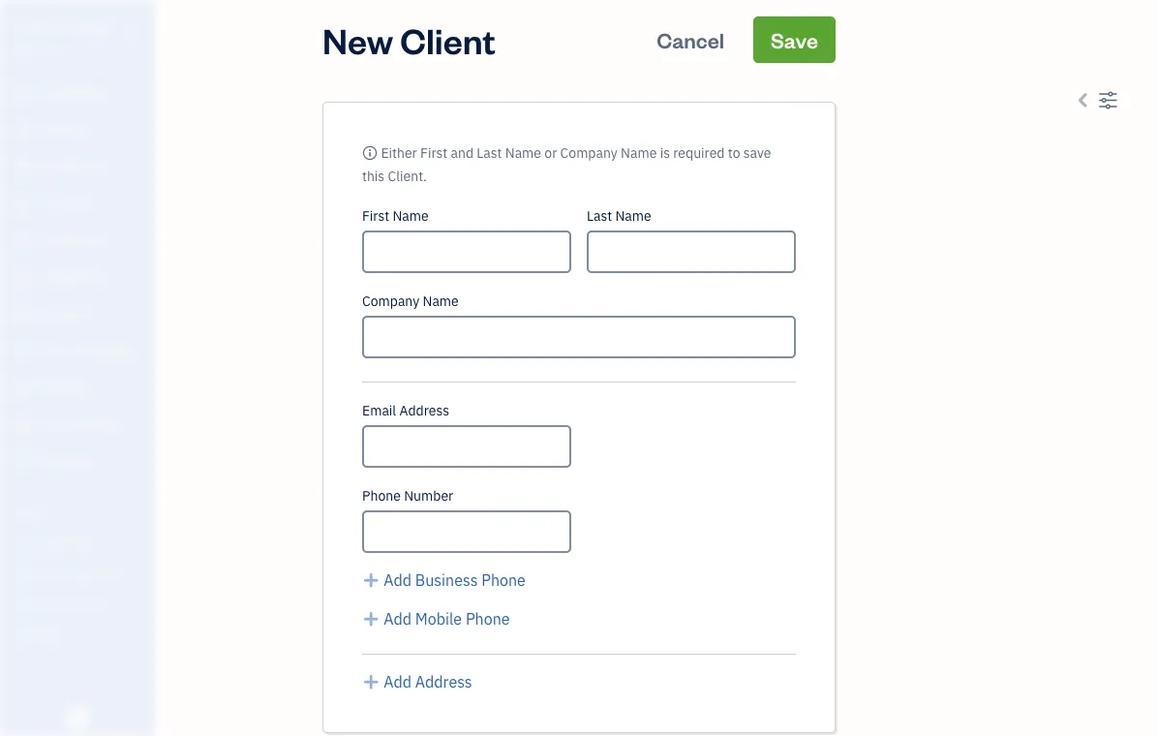 Task type: locate. For each thing, give the bounding box(es) containing it.
1 add from the top
[[384, 570, 412, 590]]

client
[[400, 16, 496, 62]]

required
[[673, 144, 725, 162]]

name for last name
[[615, 207, 651, 225]]

first left and
[[420, 144, 448, 162]]

0 vertical spatial company
[[560, 144, 618, 162]]

expense image
[[13, 268, 36, 288]]

first
[[420, 144, 448, 162], [362, 207, 389, 225]]

2 vertical spatial add
[[384, 672, 412, 692]]

owner
[[15, 39, 51, 54]]

add for add business phone
[[384, 570, 412, 590]]

chevronleft image
[[1074, 88, 1094, 111]]

save
[[771, 26, 818, 53]]

1 vertical spatial plus image
[[362, 607, 380, 630]]

apps image
[[15, 502, 149, 517]]

address for add address
[[415, 672, 472, 692]]

company name
[[362, 292, 459, 310]]

last
[[477, 144, 502, 162], [587, 207, 612, 225]]

Email Address text field
[[362, 425, 571, 468]]

name
[[505, 144, 541, 162], [621, 144, 657, 162], [393, 207, 429, 225], [615, 207, 651, 225], [423, 292, 459, 310]]

plus image
[[362, 568, 380, 592], [362, 607, 380, 630], [362, 670, 380, 693]]

company
[[560, 144, 618, 162], [362, 292, 420, 310]]

freshbooks image
[[62, 705, 93, 728]]

name left is
[[621, 144, 657, 162]]

0 vertical spatial plus image
[[362, 568, 380, 592]]

phone left number
[[362, 487, 401, 505]]

1 plus image from the top
[[362, 568, 380, 592]]

first inside either first and last name or company name is required to save this client.
[[420, 144, 448, 162]]

plus image for add mobile phone
[[362, 607, 380, 630]]

project image
[[13, 305, 36, 324]]

estimate image
[[13, 158, 36, 177]]

email address
[[362, 401, 449, 419]]

first down this
[[362, 207, 389, 225]]

last right and
[[477, 144, 502, 162]]

address for email address
[[399, 401, 449, 419]]

plus image left business
[[362, 568, 380, 592]]

0 vertical spatial phone
[[362, 487, 401, 505]]

2 plus image from the top
[[362, 607, 380, 630]]

0 vertical spatial address
[[399, 401, 449, 419]]

is
[[660, 144, 670, 162]]

client.
[[388, 167, 427, 185]]

name for first name
[[393, 207, 429, 225]]

2 vertical spatial plus image
[[362, 670, 380, 693]]

report image
[[13, 452, 36, 472]]

address
[[399, 401, 449, 419], [415, 672, 472, 692]]

add address
[[384, 672, 472, 692]]

add
[[384, 570, 412, 590], [384, 609, 412, 629], [384, 672, 412, 692]]

to
[[728, 144, 740, 162]]

1 vertical spatial phone
[[482, 570, 526, 590]]

0 vertical spatial last
[[477, 144, 502, 162]]

add mobile phone
[[384, 609, 510, 629]]

main element
[[0, 0, 203, 736]]

2 vertical spatial phone
[[466, 609, 510, 629]]

0 vertical spatial first
[[420, 144, 448, 162]]

1 horizontal spatial company
[[560, 144, 618, 162]]

company down first name
[[362, 292, 420, 310]]

1 horizontal spatial first
[[420, 144, 448, 162]]

either first and last name or company name is required to save this client.
[[362, 144, 771, 185]]

3 add from the top
[[384, 672, 412, 692]]

add business phone
[[384, 570, 526, 590]]

add business phone button
[[362, 568, 526, 592]]

name down client.
[[393, 207, 429, 225]]

phone right mobile
[[466, 609, 510, 629]]

add down add mobile phone button
[[384, 672, 412, 692]]

name for company name
[[423, 292, 459, 310]]

0 vertical spatial add
[[384, 570, 412, 590]]

address right email
[[399, 401, 449, 419]]

1 vertical spatial address
[[415, 672, 472, 692]]

phone for add business phone
[[482, 570, 526, 590]]

add left business
[[384, 570, 412, 590]]

plus image left mobile
[[362, 607, 380, 630]]

last name
[[587, 207, 651, 225]]

Phone Number text field
[[362, 510, 571, 553]]

add for add address
[[384, 672, 412, 692]]

email
[[362, 401, 396, 419]]

name up "last name" text box
[[615, 207, 651, 225]]

3 plus image from the top
[[362, 670, 380, 693]]

add left mobile
[[384, 609, 412, 629]]

2 add from the top
[[384, 609, 412, 629]]

1 vertical spatial last
[[587, 207, 612, 225]]

1 vertical spatial add
[[384, 609, 412, 629]]

1 vertical spatial first
[[362, 207, 389, 225]]

phone right business
[[482, 570, 526, 590]]

plus image left add address
[[362, 670, 380, 693]]

chart image
[[13, 415, 36, 435]]

save button
[[753, 16, 836, 63]]

add for add mobile phone
[[384, 609, 412, 629]]

either
[[381, 144, 417, 162]]

settings image
[[15, 626, 149, 641]]

invoice image
[[13, 195, 36, 214]]

name down first name text field
[[423, 292, 459, 310]]

new client
[[322, 16, 496, 62]]

0 horizontal spatial last
[[477, 144, 502, 162]]

cancel button
[[639, 16, 742, 63]]

address inside button
[[415, 672, 472, 692]]

phone for add mobile phone
[[466, 609, 510, 629]]

last inside either first and last name or company name is required to save this client.
[[477, 144, 502, 162]]

last down either first and last name or company name is required to save this client.
[[587, 207, 612, 225]]

new
[[322, 16, 393, 62]]

phone
[[362, 487, 401, 505], [482, 570, 526, 590], [466, 609, 510, 629]]

plus image for add address
[[362, 670, 380, 693]]

items and services image
[[15, 564, 149, 579]]

ruby
[[15, 17, 52, 37]]

First Name text field
[[362, 230, 571, 273]]

1 vertical spatial company
[[362, 292, 420, 310]]

company right or
[[560, 144, 618, 162]]

address down the add mobile phone
[[415, 672, 472, 692]]



Task type: describe. For each thing, give the bounding box(es) containing it.
primary image
[[362, 144, 378, 162]]

number
[[404, 487, 453, 505]]

Last Name text field
[[587, 230, 796, 273]]

first name
[[362, 207, 429, 225]]

company inside either first and last name or company name is required to save this client.
[[560, 144, 618, 162]]

Company Name text field
[[362, 316, 796, 358]]

oranges
[[55, 17, 114, 37]]

name left or
[[505, 144, 541, 162]]

cancel
[[657, 26, 725, 53]]

mobile
[[415, 609, 462, 629]]

timer image
[[13, 342, 36, 361]]

add address button
[[362, 670, 472, 693]]

business
[[415, 570, 478, 590]]

0 horizontal spatial first
[[362, 207, 389, 225]]

save
[[744, 144, 771, 162]]

dashboard image
[[13, 84, 36, 104]]

client image
[[13, 121, 36, 140]]

phone number
[[362, 487, 453, 505]]

0 horizontal spatial company
[[362, 292, 420, 310]]

1 horizontal spatial last
[[587, 207, 612, 225]]

and
[[451, 144, 474, 162]]

team members image
[[15, 533, 149, 548]]

plus image for add business phone
[[362, 568, 380, 592]]

or
[[545, 144, 557, 162]]

money image
[[13, 379, 36, 398]]

this
[[362, 167, 385, 185]]

ruby oranges owner
[[15, 17, 114, 54]]

bank connections image
[[15, 595, 149, 610]]

payment image
[[13, 231, 36, 251]]

add mobile phone button
[[362, 607, 510, 630]]

settings image
[[1098, 88, 1118, 111]]



Task type: vqa. For each thing, say whether or not it's contained in the screenshot.
Set corresponding to Set Billable Rates
no



